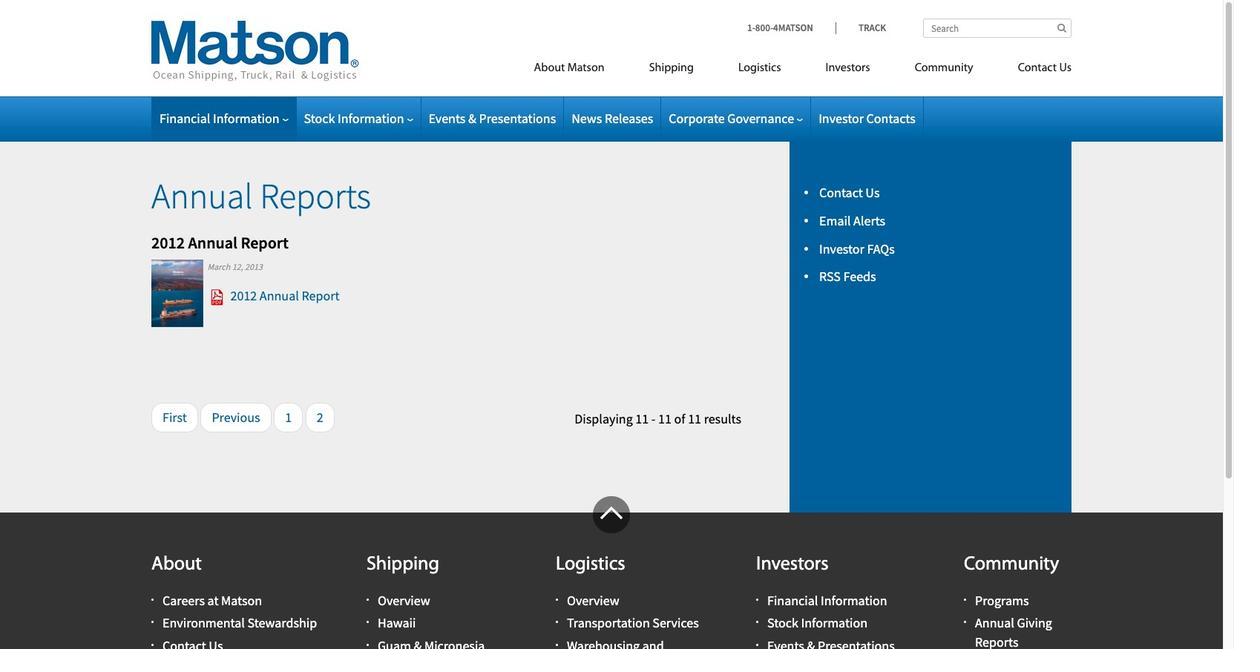 Task type: describe. For each thing, give the bounding box(es) containing it.
shipping link
[[627, 55, 716, 85]]

financial for financial information
[[160, 110, 210, 127]]

community inside top menu navigation
[[915, 62, 974, 74]]

track
[[859, 22, 887, 34]]

community link
[[893, 55, 996, 85]]

financial information
[[160, 110, 280, 127]]

events & presentations link
[[429, 110, 556, 127]]

programs annual giving reports
[[976, 593, 1053, 650]]

us inside top menu navigation
[[1060, 62, 1072, 74]]

previous
[[212, 409, 260, 426]]

about matson link
[[512, 55, 627, 85]]

overview link for shipping
[[378, 593, 430, 610]]

1 vertical spatial 2012
[[231, 287, 257, 305]]

displaying
[[575, 410, 633, 427]]

information for financial information
[[213, 110, 280, 127]]

investor for investor contacts
[[819, 110, 864, 127]]

track link
[[836, 22, 887, 34]]

1 horizontal spatial financial information link
[[768, 593, 888, 610]]

3 11 from the left
[[688, 410, 702, 427]]

shipping inside footer
[[367, 555, 440, 575]]

1 vertical spatial 2012 annual report
[[231, 287, 340, 305]]

overview for shipping
[[378, 593, 430, 610]]

rss feeds
[[820, 268, 877, 285]]

0 horizontal spatial contact us
[[820, 184, 880, 201]]

financial information stock information
[[768, 593, 888, 632]]

logistics inside top menu navigation
[[739, 62, 782, 74]]

0 vertical spatial 2012 annual report
[[151, 232, 289, 253]]

faqs
[[868, 240, 895, 257]]

investors link
[[804, 55, 893, 85]]

12,
[[232, 261, 243, 272]]

releases
[[605, 110, 654, 127]]

1 horizontal spatial report
[[302, 287, 340, 305]]

email alerts
[[820, 212, 886, 229]]

contact inside top menu navigation
[[1018, 62, 1057, 74]]

community inside footer
[[965, 555, 1060, 575]]

2 11 from the left
[[659, 410, 672, 427]]

contacts
[[867, 110, 916, 127]]

rss
[[820, 268, 841, 285]]

stock inside financial information stock information
[[768, 615, 799, 632]]

shipping inside top menu navigation
[[649, 62, 694, 74]]

environmental
[[163, 615, 245, 632]]

programs
[[976, 593, 1029, 610]]

stewardship
[[248, 615, 317, 632]]

1-
[[748, 22, 756, 34]]

&
[[468, 110, 477, 127]]

overview transportation services
[[567, 593, 699, 632]]

about matson
[[534, 62, 605, 74]]

annual inside programs annual giving reports
[[976, 615, 1015, 632]]

first link
[[151, 403, 198, 433]]

overview link for logistics
[[567, 593, 620, 610]]

giving
[[1018, 615, 1053, 632]]

matson image
[[151, 21, 359, 82]]

news releases
[[572, 110, 654, 127]]

previous link
[[201, 403, 271, 433]]

1
[[285, 409, 292, 426]]

transportation
[[567, 615, 650, 632]]

events & presentations
[[429, 110, 556, 127]]

4matson
[[774, 22, 814, 34]]

1-800-4matson
[[748, 22, 814, 34]]

corporate governance
[[669, 110, 795, 127]]

stock information
[[304, 110, 404, 127]]

careers at matson link
[[163, 593, 262, 610]]

2012 report image
[[151, 260, 204, 327]]

careers at matson environmental stewardship
[[163, 593, 317, 632]]

800-
[[756, 22, 774, 34]]

stock information link for leftmost financial information link
[[304, 110, 413, 127]]

stock information link for the rightmost financial information link
[[768, 615, 868, 632]]

presentations
[[479, 110, 556, 127]]

reports inside programs annual giving reports
[[976, 634, 1019, 650]]

contact us inside top menu navigation
[[1018, 62, 1072, 74]]

investors inside footer
[[757, 555, 829, 575]]

programs link
[[976, 593, 1029, 610]]

0 horizontal spatial contact
[[820, 184, 863, 201]]

information for financial information stock information
[[821, 593, 888, 610]]

about for about
[[151, 555, 202, 575]]



Task type: locate. For each thing, give the bounding box(es) containing it.
overview up transportation
[[567, 593, 620, 610]]

investor for investor faqs
[[820, 240, 865, 257]]

back to top image
[[593, 497, 630, 534]]

footer containing about
[[0, 497, 1224, 650]]

financial for financial information stock information
[[768, 593, 819, 610]]

2013
[[245, 261, 263, 272]]

results
[[704, 410, 742, 427]]

us up alerts
[[866, 184, 880, 201]]

financial inside financial information stock information
[[768, 593, 819, 610]]

1 11 from the left
[[636, 410, 649, 427]]

-
[[652, 410, 656, 427]]

0 vertical spatial stock
[[304, 110, 335, 127]]

0 horizontal spatial report
[[241, 232, 289, 253]]

1 vertical spatial investors
[[757, 555, 829, 575]]

community up programs link
[[965, 555, 1060, 575]]

march
[[208, 261, 230, 272]]

1 overview link from the left
[[378, 593, 430, 610]]

hawaii
[[378, 615, 416, 632]]

0 vertical spatial us
[[1060, 62, 1072, 74]]

overview link
[[378, 593, 430, 610], [567, 593, 620, 610]]

1 vertical spatial financial
[[768, 593, 819, 610]]

services
[[653, 615, 699, 632]]

1 link
[[274, 403, 303, 433]]

investor faqs
[[820, 240, 895, 257]]

1 horizontal spatial contact us link
[[996, 55, 1072, 85]]

about inside footer
[[151, 555, 202, 575]]

information for stock information
[[338, 110, 404, 127]]

contact
[[1018, 62, 1057, 74], [820, 184, 863, 201]]

1 horizontal spatial about
[[534, 62, 565, 74]]

contact us
[[1018, 62, 1072, 74], [820, 184, 880, 201]]

about
[[534, 62, 565, 74], [151, 555, 202, 575]]

0 vertical spatial investor
[[819, 110, 864, 127]]

financial
[[160, 110, 210, 127], [768, 593, 819, 610]]

1 vertical spatial financial information link
[[768, 593, 888, 610]]

0 horizontal spatial 11
[[636, 410, 649, 427]]

1 vertical spatial contact
[[820, 184, 863, 201]]

report
[[241, 232, 289, 253], [302, 287, 340, 305]]

1-800-4matson link
[[748, 22, 836, 34]]

None search field
[[924, 19, 1072, 38]]

shipping up overview hawaii at the bottom
[[367, 555, 440, 575]]

investor contacts
[[819, 110, 916, 127]]

us down search icon
[[1060, 62, 1072, 74]]

1 horizontal spatial matson
[[568, 62, 605, 74]]

contact down search search box
[[1018, 62, 1057, 74]]

1 horizontal spatial financial
[[768, 593, 819, 610]]

2 link
[[306, 403, 335, 433]]

1 vertical spatial stock information link
[[768, 615, 868, 632]]

1 vertical spatial reports
[[976, 634, 1019, 650]]

1 vertical spatial contact us link
[[820, 184, 880, 201]]

transportation services link
[[567, 615, 699, 632]]

about up careers
[[151, 555, 202, 575]]

0 horizontal spatial contact us link
[[820, 184, 880, 201]]

reports
[[260, 174, 371, 218], [976, 634, 1019, 650]]

1 vertical spatial report
[[302, 287, 340, 305]]

contact us up email alerts link
[[820, 184, 880, 201]]

overview up hawaii link
[[378, 593, 430, 610]]

footer
[[0, 497, 1224, 650]]

1 horizontal spatial overview link
[[567, 593, 620, 610]]

1 horizontal spatial reports
[[976, 634, 1019, 650]]

investor
[[819, 110, 864, 127], [820, 240, 865, 257]]

logistics down back to top image
[[556, 555, 626, 575]]

about up presentations
[[534, 62, 565, 74]]

2012 up '2012 report' image
[[151, 232, 185, 253]]

at
[[208, 593, 219, 610]]

contact us link
[[996, 55, 1072, 85], [820, 184, 880, 201]]

email alerts link
[[820, 212, 886, 229]]

first
[[163, 409, 187, 426]]

rss feeds link
[[820, 268, 877, 285]]

email
[[820, 212, 851, 229]]

0 horizontal spatial matson
[[221, 593, 262, 610]]

information
[[213, 110, 280, 127], [338, 110, 404, 127], [821, 593, 888, 610], [802, 615, 868, 632]]

2012 annual report link
[[208, 287, 340, 305]]

1 horizontal spatial contact us
[[1018, 62, 1072, 74]]

hawaii link
[[378, 615, 416, 632]]

shipping
[[649, 62, 694, 74], [367, 555, 440, 575]]

1 horizontal spatial logistics
[[739, 62, 782, 74]]

0 horizontal spatial financial
[[160, 110, 210, 127]]

overview link up hawaii link
[[378, 593, 430, 610]]

1 horizontal spatial contact
[[1018, 62, 1057, 74]]

1 vertical spatial shipping
[[367, 555, 440, 575]]

2012 annual report article
[[151, 232, 447, 328]]

1 vertical spatial investor
[[820, 240, 865, 257]]

0 horizontal spatial us
[[866, 184, 880, 201]]

annual reports
[[151, 174, 371, 218]]

0 horizontal spatial stock information link
[[304, 110, 413, 127]]

2012
[[151, 232, 185, 253], [231, 287, 257, 305]]

search image
[[1058, 23, 1067, 33]]

0 vertical spatial contact us link
[[996, 55, 1072, 85]]

contact up email at the top of the page
[[820, 184, 863, 201]]

overview for logistics
[[567, 593, 620, 610]]

investor faqs link
[[820, 240, 895, 257]]

investors inside top menu navigation
[[826, 62, 871, 74]]

of
[[675, 410, 686, 427]]

1 horizontal spatial stock information link
[[768, 615, 868, 632]]

matson inside 'careers at matson environmental stewardship'
[[221, 593, 262, 610]]

0 vertical spatial logistics
[[739, 62, 782, 74]]

about inside top menu navigation
[[534, 62, 565, 74]]

displaying 11 - 11 of 11 results
[[575, 410, 742, 427]]

2012 annual report
[[151, 232, 289, 253], [231, 287, 340, 305]]

2012 annual report up march
[[151, 232, 289, 253]]

0 vertical spatial community
[[915, 62, 974, 74]]

0 vertical spatial stock information link
[[304, 110, 413, 127]]

governance
[[728, 110, 795, 127]]

0 horizontal spatial overview
[[378, 593, 430, 610]]

Search search field
[[924, 19, 1072, 38]]

alerts
[[854, 212, 886, 229]]

1 horizontal spatial shipping
[[649, 62, 694, 74]]

overview link up transportation
[[567, 593, 620, 610]]

1 vertical spatial stock
[[768, 615, 799, 632]]

1 horizontal spatial us
[[1060, 62, 1072, 74]]

logistics link
[[716, 55, 804, 85]]

news releases link
[[572, 110, 654, 127]]

financial information link
[[160, 110, 288, 127], [768, 593, 888, 610]]

1 vertical spatial contact us
[[820, 184, 880, 201]]

about for about matson
[[534, 62, 565, 74]]

0 horizontal spatial about
[[151, 555, 202, 575]]

investor down investors link at top
[[819, 110, 864, 127]]

0 vertical spatial matson
[[568, 62, 605, 74]]

0 vertical spatial financial
[[160, 110, 210, 127]]

stock
[[304, 110, 335, 127], [768, 615, 799, 632]]

0 vertical spatial shipping
[[649, 62, 694, 74]]

contact us link down search icon
[[996, 55, 1072, 85]]

0 vertical spatial 2012
[[151, 232, 185, 253]]

2 horizontal spatial 11
[[688, 410, 702, 427]]

careers
[[163, 593, 205, 610]]

1 horizontal spatial 11
[[659, 410, 672, 427]]

11 left -
[[636, 410, 649, 427]]

1 vertical spatial about
[[151, 555, 202, 575]]

investor contacts link
[[819, 110, 916, 127]]

0 vertical spatial reports
[[260, 174, 371, 218]]

2 overview from the left
[[567, 593, 620, 610]]

1 vertical spatial matson
[[221, 593, 262, 610]]

0 vertical spatial contact
[[1018, 62, 1057, 74]]

0 vertical spatial investors
[[826, 62, 871, 74]]

matson up environmental stewardship link on the bottom left of the page
[[221, 593, 262, 610]]

contact us down search icon
[[1018, 62, 1072, 74]]

2012 annual report down 2013
[[231, 287, 340, 305]]

1 horizontal spatial overview
[[567, 593, 620, 610]]

contact us link up email alerts link
[[820, 184, 880, 201]]

shipping up corporate
[[649, 62, 694, 74]]

11 right of
[[688, 410, 702, 427]]

matson
[[568, 62, 605, 74], [221, 593, 262, 610]]

events
[[429, 110, 466, 127]]

1 vertical spatial us
[[866, 184, 880, 201]]

0 vertical spatial contact us
[[1018, 62, 1072, 74]]

community
[[915, 62, 974, 74], [965, 555, 1060, 575]]

logistics inside footer
[[556, 555, 626, 575]]

logistics down 800- at top
[[739, 62, 782, 74]]

community down search search box
[[915, 62, 974, 74]]

corporate
[[669, 110, 725, 127]]

1 horizontal spatial stock
[[768, 615, 799, 632]]

11 right -
[[659, 410, 672, 427]]

0 vertical spatial report
[[241, 232, 289, 253]]

environmental stewardship link
[[163, 615, 317, 632]]

annual
[[151, 174, 253, 218], [188, 232, 238, 253], [260, 287, 299, 305], [976, 615, 1015, 632]]

us
[[1060, 62, 1072, 74], [866, 184, 880, 201]]

0 vertical spatial about
[[534, 62, 565, 74]]

0 horizontal spatial reports
[[260, 174, 371, 218]]

0 horizontal spatial overview link
[[378, 593, 430, 610]]

corporate governance link
[[669, 110, 803, 127]]

0 horizontal spatial 2012
[[151, 232, 185, 253]]

investors up financial information stock information
[[757, 555, 829, 575]]

feeds
[[844, 268, 877, 285]]

overview
[[378, 593, 430, 610], [567, 593, 620, 610]]

matson up news
[[568, 62, 605, 74]]

investors
[[826, 62, 871, 74], [757, 555, 829, 575]]

0 horizontal spatial logistics
[[556, 555, 626, 575]]

1 vertical spatial logistics
[[556, 555, 626, 575]]

logistics
[[739, 62, 782, 74], [556, 555, 626, 575]]

investors down track link
[[826, 62, 871, 74]]

annual giving reports link
[[976, 615, 1053, 650]]

investor up rss feeds
[[820, 240, 865, 257]]

top menu navigation
[[467, 55, 1072, 85]]

matson inside top menu navigation
[[568, 62, 605, 74]]

0 horizontal spatial financial information link
[[160, 110, 288, 127]]

2012 down "12,"
[[231, 287, 257, 305]]

1 vertical spatial community
[[965, 555, 1060, 575]]

0 horizontal spatial stock
[[304, 110, 335, 127]]

overview inside 'overview transportation services'
[[567, 593, 620, 610]]

1 horizontal spatial 2012
[[231, 287, 257, 305]]

march 12, 2013
[[208, 261, 263, 272]]

overview hawaii
[[378, 593, 430, 632]]

0 vertical spatial financial information link
[[160, 110, 288, 127]]

stock information link
[[304, 110, 413, 127], [768, 615, 868, 632]]

1 overview from the left
[[378, 593, 430, 610]]

11
[[636, 410, 649, 427], [659, 410, 672, 427], [688, 410, 702, 427]]

0 horizontal spatial shipping
[[367, 555, 440, 575]]

2
[[317, 409, 324, 426]]

2 overview link from the left
[[567, 593, 620, 610]]

news
[[572, 110, 602, 127]]



Task type: vqa. For each thing, say whether or not it's contained in the screenshot.
Ocean
no



